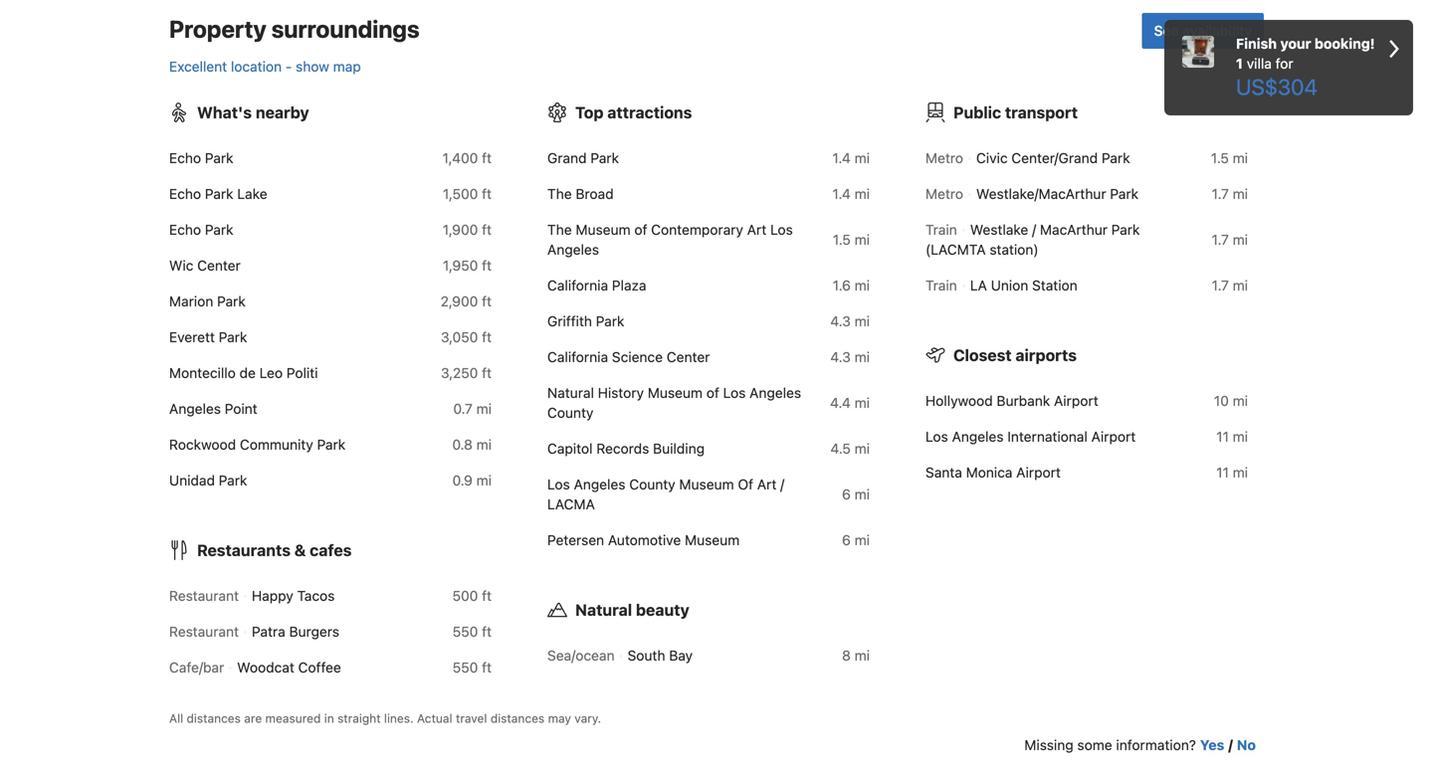 Task type: vqa. For each thing, say whether or not it's contained in the screenshot.
11:30
no



Task type: locate. For each thing, give the bounding box(es) containing it.
1 echo park from the top
[[169, 150, 234, 166]]

1 vertical spatial the
[[548, 221, 572, 238]]

0.7
[[453, 401, 473, 417]]

1.7 for westlake / macarthur park (lacmta station)
[[1212, 231, 1230, 248]]

what's
[[197, 103, 252, 122]]

1 vertical spatial california
[[548, 349, 608, 365]]

1 vertical spatial 4.3 mi
[[831, 349, 870, 365]]

2,900 ft
[[441, 293, 492, 310]]

contemporary
[[651, 221, 744, 238]]

1,500 ft
[[443, 186, 492, 202]]

echo
[[169, 150, 201, 166], [169, 186, 201, 202], [169, 221, 201, 238]]

1,900 ft
[[443, 221, 492, 238]]

1,400 ft
[[443, 150, 492, 166]]

mi for petersen automotive museum
[[855, 532, 870, 548]]

los
[[771, 221, 793, 238], [723, 385, 746, 401], [926, 428, 949, 445], [548, 476, 570, 493]]

museum left of
[[680, 476, 735, 493]]

the down the broad
[[548, 221, 572, 238]]

macarthur
[[1041, 221, 1108, 238]]

distances right all
[[187, 712, 241, 726]]

yes
[[1201, 737, 1225, 754]]

550 ft up travel
[[453, 660, 492, 676]]

1 550 ft from the top
[[453, 624, 492, 640]]

natural left history
[[548, 385, 594, 401]]

1.7 mi for westlake/macarthur park
[[1212, 186, 1249, 202]]

museum
[[576, 221, 631, 238], [648, 385, 703, 401], [680, 476, 735, 493], [685, 532, 740, 548]]

2 metro from the top
[[926, 186, 964, 202]]

6 for petersen automotive museum
[[842, 532, 851, 548]]

1 vertical spatial 1.5 mi
[[833, 231, 870, 248]]

1 vertical spatial 11 mi
[[1217, 464, 1249, 481]]

1 horizontal spatial 1.5 mi
[[1212, 150, 1249, 166]]

2 echo from the top
[[169, 186, 201, 202]]

4.3 mi for griffith park
[[831, 313, 870, 329]]

2 vertical spatial airport
[[1017, 464, 1061, 481]]

1 vertical spatial natural
[[576, 601, 632, 620]]

grand park
[[548, 150, 619, 166]]

9 ft from the top
[[482, 624, 492, 640]]

3 1.7 from the top
[[1212, 277, 1230, 294]]

4.4 mi
[[830, 395, 870, 411]]

2 vertical spatial 1.7 mi
[[1212, 277, 1249, 294]]

8
[[842, 648, 851, 664]]

0 vertical spatial 1.5
[[1212, 150, 1230, 166]]

0 vertical spatial 6
[[842, 486, 851, 503]]

2 california from the top
[[548, 349, 608, 365]]

1 the from the top
[[548, 186, 572, 202]]

all distances are measured in straight lines. actual travel distances may vary.
[[169, 712, 601, 726]]

broad
[[576, 186, 614, 202]]

2 the from the top
[[548, 221, 572, 238]]

missing some information? yes / no
[[1025, 737, 1257, 754]]

/ right of
[[781, 476, 785, 493]]

0 horizontal spatial 1.5
[[833, 231, 851, 248]]

0 vertical spatial california
[[548, 277, 608, 294]]

marion
[[169, 293, 213, 310]]

1,900
[[443, 221, 478, 238]]

westlake/macarthur
[[977, 186, 1107, 202]]

1 horizontal spatial of
[[707, 385, 720, 401]]

angeles up california plaza
[[548, 241, 599, 258]]

angeles up lacma
[[574, 476, 626, 493]]

2 echo park from the top
[[169, 221, 234, 238]]

1 6 mi from the top
[[842, 486, 870, 503]]

-
[[286, 58, 292, 75]]

1 11 mi from the top
[[1217, 428, 1249, 445]]

0 vertical spatial 1.7 mi
[[1212, 186, 1249, 202]]

1 vertical spatial 1.7
[[1212, 231, 1230, 248]]

of
[[738, 476, 754, 493]]

0 vertical spatial echo park
[[169, 150, 234, 166]]

1 vertical spatial metro
[[926, 186, 964, 202]]

10
[[1215, 393, 1230, 409]]

train up (lacmta at the top of page
[[926, 221, 958, 238]]

1 vertical spatial 1.4 mi
[[833, 186, 870, 202]]

park up "montecillo de leo politi"
[[219, 329, 247, 345]]

distances left may
[[491, 712, 545, 726]]

1 11 from the top
[[1217, 428, 1230, 445]]

los up of
[[723, 385, 746, 401]]

0 horizontal spatial of
[[635, 221, 648, 238]]

0 vertical spatial 1.7
[[1212, 186, 1230, 202]]

woodcat
[[237, 660, 295, 676]]

1 vertical spatial art
[[758, 476, 777, 493]]

1 vertical spatial 1.5
[[833, 231, 851, 248]]

/
[[1033, 221, 1037, 238], [781, 476, 785, 493], [1229, 737, 1234, 754]]

0 horizontal spatial distances
[[187, 712, 241, 726]]

1,950
[[443, 257, 478, 274]]

center up natural history museum of los angeles county
[[667, 349, 710, 365]]

mi for hollywood burbank airport
[[1233, 393, 1249, 409]]

6 ft from the top
[[482, 329, 492, 345]]

center
[[197, 257, 241, 274], [667, 349, 710, 365]]

4.3 up 4.4
[[831, 349, 851, 365]]

patra
[[252, 624, 286, 640]]

0 vertical spatial echo
[[169, 150, 201, 166]]

echo park up echo park lake
[[169, 150, 234, 166]]

california down the griffith
[[548, 349, 608, 365]]

2 11 from the top
[[1217, 464, 1230, 481]]

4.4
[[830, 395, 851, 411]]

4.3 mi for california science center
[[831, 349, 870, 365]]

natural beauty
[[576, 601, 690, 620]]

echo up echo park lake
[[169, 150, 201, 166]]

8 ft from the top
[[482, 588, 492, 604]]

3 1.7 mi from the top
[[1212, 277, 1249, 294]]

of inside natural history museum of los angeles county
[[707, 385, 720, 401]]

7 ft from the top
[[482, 365, 492, 381]]

information?
[[1117, 737, 1197, 754]]

angeles up monica
[[952, 428, 1004, 445]]

0 vertical spatial restaurant
[[169, 588, 239, 604]]

1.7 mi for westlake / macarthur park (lacmta station)
[[1212, 231, 1249, 248]]

0 vertical spatial train
[[926, 221, 958, 238]]

1 vertical spatial 11
[[1217, 464, 1230, 481]]

los inside "los angeles county museum of art / lacma"
[[548, 476, 570, 493]]

property
[[169, 15, 267, 43]]

station)
[[990, 241, 1039, 258]]

museum inside the museum of contemporary art los angeles
[[576, 221, 631, 238]]

train left the la
[[926, 277, 958, 294]]

transport
[[1006, 103, 1078, 122]]

california
[[548, 277, 608, 294], [548, 349, 608, 365]]

of down california science center
[[707, 385, 720, 401]]

8 mi
[[842, 648, 870, 664]]

politi
[[287, 365, 318, 381]]

0 vertical spatial 4.3
[[831, 313, 851, 329]]

angeles
[[548, 241, 599, 258], [750, 385, 802, 401], [169, 401, 221, 417], [952, 428, 1004, 445], [574, 476, 626, 493]]

art
[[748, 221, 767, 238], [758, 476, 777, 493]]

1 6 from the top
[[842, 486, 851, 503]]

550 up travel
[[453, 660, 478, 676]]

0 vertical spatial /
[[1033, 221, 1037, 238]]

0 vertical spatial county
[[548, 405, 594, 421]]

la union station
[[971, 277, 1078, 294]]

1 horizontal spatial /
[[1033, 221, 1037, 238]]

county down capitol records building
[[630, 476, 676, 493]]

ft right 3,250
[[482, 365, 492, 381]]

1 train from the top
[[926, 221, 958, 238]]

2 4.3 mi from the top
[[831, 349, 870, 365]]

4.3 down 1.6
[[831, 313, 851, 329]]

see availability
[[1155, 22, 1253, 39]]

mi for natural history museum of los angeles county
[[855, 395, 870, 411]]

art right contemporary
[[748, 221, 767, 238]]

airport right the international at the bottom right
[[1092, 428, 1136, 445]]

airport up the international at the bottom right
[[1054, 393, 1099, 409]]

natural inside natural history museum of los angeles county
[[548, 385, 594, 401]]

cafe/bar
[[169, 660, 224, 676]]

0 vertical spatial of
[[635, 221, 648, 238]]

0 vertical spatial 6 mi
[[842, 486, 870, 503]]

6
[[842, 486, 851, 503], [842, 532, 851, 548]]

mi for griffith park
[[855, 313, 870, 329]]

0 vertical spatial 1.4 mi
[[833, 150, 870, 166]]

california science center
[[548, 349, 710, 365]]

0 vertical spatial metro
[[926, 150, 964, 166]]

1 vertical spatial /
[[781, 476, 785, 493]]

cafes
[[310, 541, 352, 560]]

0.7 mi
[[453, 401, 492, 417]]

2 1.4 from the top
[[833, 186, 851, 202]]

2 4.3 from the top
[[831, 349, 851, 365]]

1.5 mi up 1.6 mi
[[833, 231, 870, 248]]

1 vertical spatial 4.3
[[831, 349, 851, 365]]

1 4.3 mi from the top
[[831, 313, 870, 329]]

1 vertical spatial 1.4
[[833, 186, 851, 202]]

0 horizontal spatial county
[[548, 405, 594, 421]]

1 vertical spatial 1.7 mi
[[1212, 231, 1249, 248]]

1
[[1237, 55, 1244, 72]]

los inside natural history museum of los angeles county
[[723, 385, 746, 401]]

top attractions
[[576, 103, 692, 122]]

park inside "westlake / macarthur park (lacmta station)"
[[1112, 221, 1141, 238]]

1 1.4 mi from the top
[[833, 150, 870, 166]]

1 550 from the top
[[453, 624, 478, 640]]

property surroundings
[[169, 15, 420, 43]]

5 ft from the top
[[482, 293, 492, 310]]

ft right 500
[[482, 588, 492, 604]]

2 train from the top
[[926, 277, 958, 294]]

park left lake on the left of the page
[[205, 186, 234, 202]]

closest airports
[[954, 346, 1077, 365]]

echo park up wic center
[[169, 221, 234, 238]]

4.3 mi down 1.6 mi
[[831, 313, 870, 329]]

2 1.7 from the top
[[1212, 231, 1230, 248]]

museum down of
[[685, 532, 740, 548]]

0 vertical spatial 4.3 mi
[[831, 313, 870, 329]]

1 vertical spatial center
[[667, 349, 710, 365]]

leo
[[260, 365, 283, 381]]

2 restaurant from the top
[[169, 624, 239, 640]]

natural for natural history museum of los angeles county
[[548, 385, 594, 401]]

2 vertical spatial 1.7
[[1212, 277, 1230, 294]]

metro left civic
[[926, 150, 964, 166]]

mi for los angeles international airport
[[1233, 428, 1249, 445]]

0 vertical spatial 1.5 mi
[[1212, 150, 1249, 166]]

center right wic
[[197, 257, 241, 274]]

metro up (lacmta at the top of page
[[926, 186, 964, 202]]

2 550 from the top
[[453, 660, 478, 676]]

0 vertical spatial the
[[548, 186, 572, 202]]

union
[[991, 277, 1029, 294]]

angeles down montecillo
[[169, 401, 221, 417]]

550 ft down 500 ft
[[453, 624, 492, 640]]

1 echo from the top
[[169, 150, 201, 166]]

montecillo de leo politi
[[169, 365, 318, 381]]

2 550 ft from the top
[[453, 660, 492, 676]]

0 vertical spatial 11
[[1217, 428, 1230, 445]]

mi for capitol records building
[[855, 440, 870, 457]]

train
[[926, 221, 958, 238], [926, 277, 958, 294]]

restaurant down the restaurants
[[169, 588, 239, 604]]

0 horizontal spatial 1.5 mi
[[833, 231, 870, 248]]

actual
[[417, 712, 453, 726]]

ft down 500 ft
[[482, 624, 492, 640]]

1 restaurant from the top
[[169, 588, 239, 604]]

/ up station)
[[1033, 221, 1037, 238]]

0 vertical spatial 1.4
[[833, 150, 851, 166]]

natural up sea/ocean
[[576, 601, 632, 620]]

airports
[[1016, 346, 1077, 365]]

1 vertical spatial of
[[707, 385, 720, 401]]

community
[[240, 436, 313, 453]]

550 down 500
[[453, 624, 478, 640]]

echo left lake on the left of the page
[[169, 186, 201, 202]]

1 vertical spatial county
[[630, 476, 676, 493]]

1.7 mi
[[1212, 186, 1249, 202], [1212, 231, 1249, 248], [1212, 277, 1249, 294]]

rightchevron image
[[1390, 34, 1400, 64]]

1 distances from the left
[[187, 712, 241, 726]]

echo up wic
[[169, 221, 201, 238]]

2 vertical spatial /
[[1229, 737, 1234, 754]]

park right 'macarthur'
[[1112, 221, 1141, 238]]

griffith
[[548, 313, 592, 329]]

1 vertical spatial 6
[[842, 532, 851, 548]]

2 vertical spatial echo
[[169, 221, 201, 238]]

1 vertical spatial airport
[[1092, 428, 1136, 445]]

4.5
[[831, 440, 851, 457]]

1 4.3 from the top
[[831, 313, 851, 329]]

airport down the los angeles international airport on the bottom of the page
[[1017, 464, 1061, 481]]

1 1.7 from the top
[[1212, 186, 1230, 202]]

vary.
[[575, 712, 601, 726]]

1 vertical spatial train
[[926, 277, 958, 294]]

echo for 1,900 ft
[[169, 221, 201, 238]]

art right of
[[758, 476, 777, 493]]

museum inside natural history museum of los angeles county
[[648, 385, 703, 401]]

the for the broad
[[548, 186, 572, 202]]

civic center/grand park
[[977, 150, 1131, 166]]

1 vertical spatial 550 ft
[[453, 660, 492, 676]]

echo for 1,400 ft
[[169, 150, 201, 166]]

0 vertical spatial 550 ft
[[453, 624, 492, 640]]

wic
[[169, 257, 194, 274]]

museum down broad on the left of page
[[576, 221, 631, 238]]

2 11 mi from the top
[[1217, 464, 1249, 481]]

ft up travel
[[482, 660, 492, 676]]

de
[[240, 365, 256, 381]]

park up echo park lake
[[205, 150, 234, 166]]

1 vertical spatial 6 mi
[[842, 532, 870, 548]]

ft right 1,400 at top
[[482, 150, 492, 166]]

1 horizontal spatial center
[[667, 349, 710, 365]]

county up capitol
[[548, 405, 594, 421]]

3 echo from the top
[[169, 221, 201, 238]]

2 6 from the top
[[842, 532, 851, 548]]

travel
[[456, 712, 487, 726]]

angeles inside "los angeles county museum of art / lacma"
[[574, 476, 626, 493]]

1 1.7 mi from the top
[[1212, 186, 1249, 202]]

4.3 mi up 4.4 mi
[[831, 349, 870, 365]]

park up broad on the left of page
[[591, 150, 619, 166]]

park right 'center/grand'
[[1102, 150, 1131, 166]]

ft right 1,500
[[482, 186, 492, 202]]

1 vertical spatial echo park
[[169, 221, 234, 238]]

los right contemporary
[[771, 221, 793, 238]]

2 1.7 mi from the top
[[1212, 231, 1249, 248]]

1 vertical spatial echo
[[169, 186, 201, 202]]

1 vertical spatial 550
[[453, 660, 478, 676]]

3,250
[[441, 365, 478, 381]]

ft right the 1,900
[[482, 221, 492, 238]]

550 ft for patra burgers
[[453, 624, 492, 640]]

1.5
[[1212, 150, 1230, 166], [833, 231, 851, 248]]

2 1.4 mi from the top
[[833, 186, 870, 202]]

restaurant up cafe/bar in the left bottom of the page
[[169, 624, 239, 640]]

0 vertical spatial 550
[[453, 624, 478, 640]]

4 ft from the top
[[482, 257, 492, 274]]

0 vertical spatial airport
[[1054, 393, 1099, 409]]

natural for natural beauty
[[576, 601, 632, 620]]

/ left no
[[1229, 737, 1234, 754]]

1 california from the top
[[548, 277, 608, 294]]

0 vertical spatial 11 mi
[[1217, 428, 1249, 445]]

1 metro from the top
[[926, 150, 964, 166]]

2 ft from the top
[[482, 186, 492, 202]]

1 horizontal spatial distances
[[491, 712, 545, 726]]

los up lacma
[[548, 476, 570, 493]]

1 vertical spatial restaurant
[[169, 624, 239, 640]]

of left contemporary
[[635, 221, 648, 238]]

0 vertical spatial center
[[197, 257, 241, 274]]

0 vertical spatial natural
[[548, 385, 594, 401]]

2 6 mi from the top
[[842, 532, 870, 548]]

train for westlake / macarthur park (lacmta station)
[[926, 221, 958, 238]]

ft right 2,900
[[482, 293, 492, 310]]

montecillo
[[169, 365, 236, 381]]

the left broad on the left of page
[[548, 186, 572, 202]]

ft right the 1,950
[[482, 257, 492, 274]]

angeles inside natural history museum of los angeles county
[[750, 385, 802, 401]]

the inside the museum of contemporary art los angeles
[[548, 221, 572, 238]]

automotive
[[608, 532, 681, 548]]

museum down the science
[[648, 385, 703, 401]]

la
[[971, 277, 988, 294]]

0 vertical spatial art
[[748, 221, 767, 238]]

park down echo park lake
[[205, 221, 234, 238]]

0 horizontal spatial /
[[781, 476, 785, 493]]

ft right 3,050
[[482, 329, 492, 345]]

4.3 for griffith park
[[831, 313, 851, 329]]

park right marion
[[217, 293, 246, 310]]

excellent
[[169, 58, 227, 75]]

1 horizontal spatial county
[[630, 476, 676, 493]]

california up the griffith
[[548, 277, 608, 294]]

mi for rockwood community park
[[477, 436, 492, 453]]

1.4 mi for the broad
[[833, 186, 870, 202]]

county
[[548, 405, 594, 421], [630, 476, 676, 493]]

angeles left 4.4
[[750, 385, 802, 401]]

1.5 mi down us$304
[[1212, 150, 1249, 166]]

1 1.4 from the top
[[833, 150, 851, 166]]

los up santa
[[926, 428, 949, 445]]

11 for los angeles international airport
[[1217, 428, 1230, 445]]



Task type: describe. For each thing, give the bounding box(es) containing it.
no button
[[1238, 736, 1257, 756]]

6 mi for los angeles county museum of art / lacma
[[842, 486, 870, 503]]

building
[[653, 440, 705, 457]]

see availability button
[[1143, 13, 1265, 49]]

california for california plaza
[[548, 277, 608, 294]]

availability
[[1183, 22, 1253, 39]]

1.7 for la union station
[[1212, 277, 1230, 294]]

happy
[[252, 588, 294, 604]]

mi for santa monica airport
[[1233, 464, 1249, 481]]

6 for los angeles county museum of art / lacma
[[842, 486, 851, 503]]

westlake/macarthur park
[[977, 186, 1139, 202]]

los inside the museum of contemporary art los angeles
[[771, 221, 793, 238]]

burbank
[[997, 393, 1051, 409]]

mi for unidad park
[[477, 472, 492, 489]]

park down civic center/grand park
[[1111, 186, 1139, 202]]

beauty
[[636, 601, 690, 620]]

art inside "los angeles county museum of art / lacma"
[[758, 476, 777, 493]]

your
[[1281, 35, 1312, 52]]

for
[[1276, 55, 1294, 72]]

rockwood community park
[[169, 436, 346, 453]]

mi for grand park
[[855, 150, 870, 166]]

train for la union station
[[926, 277, 958, 294]]

restaurants
[[197, 541, 291, 560]]

3 ft from the top
[[482, 221, 492, 238]]

park right community
[[317, 436, 346, 453]]

1,500
[[443, 186, 478, 202]]

1.4 mi for grand park
[[833, 150, 870, 166]]

public
[[954, 103, 1002, 122]]

airport for santa monica airport
[[1017, 464, 1061, 481]]

the broad
[[548, 186, 614, 202]]

3,050
[[441, 329, 478, 345]]

echo park for 1,400 ft
[[169, 150, 234, 166]]

angeles point
[[169, 401, 258, 417]]

hollywood
[[926, 393, 993, 409]]

(lacmta
[[926, 241, 986, 258]]

550 for coffee
[[453, 660, 478, 676]]

finish
[[1237, 35, 1278, 52]]

petersen automotive museum
[[548, 532, 740, 548]]

some
[[1078, 737, 1113, 754]]

santa
[[926, 464, 963, 481]]

science
[[612, 349, 663, 365]]

missing
[[1025, 737, 1074, 754]]

of inside the museum of contemporary art los angeles
[[635, 221, 648, 238]]

california plaza
[[548, 277, 647, 294]]

metro for civic center/grand park
[[926, 150, 964, 166]]

lake
[[237, 186, 268, 202]]

county inside "los angeles county museum of art / lacma"
[[630, 476, 676, 493]]

happy tacos
[[252, 588, 335, 604]]

petersen
[[548, 532, 605, 548]]

2 distances from the left
[[491, 712, 545, 726]]

capitol records building
[[548, 440, 705, 457]]

excellent location - show map
[[169, 58, 361, 75]]

villa
[[1247, 55, 1272, 72]]

/ inside "westlake / macarthur park (lacmta station)"
[[1033, 221, 1037, 238]]

1,400
[[443, 150, 478, 166]]

&
[[295, 541, 306, 560]]

550 for burgers
[[453, 624, 478, 640]]

11 mi for santa monica airport
[[1217, 464, 1249, 481]]

bay
[[669, 648, 693, 664]]

10 ft from the top
[[482, 660, 492, 676]]

westlake
[[971, 221, 1029, 238]]

6 mi for petersen automotive museum
[[842, 532, 870, 548]]

0.9 mi
[[453, 472, 492, 489]]

1 horizontal spatial 1.5
[[1212, 150, 1230, 166]]

1.4 for broad
[[833, 186, 851, 202]]

restaurant for happy tacos
[[169, 588, 239, 604]]

mi for california science center
[[855, 349, 870, 365]]

0.8
[[452, 436, 473, 453]]

mi for california plaza
[[855, 277, 870, 294]]

sea/ocean
[[548, 648, 615, 664]]

hollywood burbank airport
[[926, 393, 1099, 409]]

measured
[[265, 712, 321, 726]]

mi for angeles point
[[477, 401, 492, 417]]

excellent location - show map link
[[169, 58, 361, 75]]

0 horizontal spatial center
[[197, 257, 241, 274]]

museum inside "los angeles county museum of art / lacma"
[[680, 476, 735, 493]]

yes button
[[1201, 736, 1225, 756]]

park right unidad
[[219, 472, 247, 489]]

echo for 1,500 ft
[[169, 186, 201, 202]]

finish your booking! 1 villa for us$304
[[1237, 35, 1376, 100]]

restaurant for patra burgers
[[169, 624, 239, 640]]

1.6
[[833, 277, 851, 294]]

tacos
[[297, 588, 335, 604]]

the for the museum of contemporary art los angeles
[[548, 221, 572, 238]]

1.7 for westlake/macarthur park
[[1212, 186, 1230, 202]]

all
[[169, 712, 183, 726]]

wic center
[[169, 257, 241, 274]]

2 horizontal spatial /
[[1229, 737, 1234, 754]]

center/grand
[[1012, 150, 1098, 166]]

unidad park
[[169, 472, 247, 489]]

11 mi for los angeles international airport
[[1217, 428, 1249, 445]]

mi for the museum of contemporary art los angeles
[[855, 231, 870, 248]]

mi for the broad
[[855, 186, 870, 202]]

civic
[[977, 150, 1008, 166]]

attractions
[[608, 103, 692, 122]]

are
[[244, 712, 262, 726]]

/ inside "los angeles county museum of art / lacma"
[[781, 476, 785, 493]]

3,050 ft
[[441, 329, 492, 345]]

550 ft for woodcat coffee
[[453, 660, 492, 676]]

history
[[598, 385, 644, 401]]

4.5 mi
[[831, 440, 870, 457]]

airport for hollywood burbank airport
[[1054, 393, 1099, 409]]

woodcat coffee
[[237, 660, 341, 676]]

california for california science center
[[548, 349, 608, 365]]

county inside natural history museum of los angeles county
[[548, 405, 594, 421]]

griffith park
[[548, 313, 625, 329]]

echo park for 1,900 ft
[[169, 221, 234, 238]]

everett
[[169, 329, 215, 345]]

santa monica airport
[[926, 464, 1061, 481]]

4.3 for california science center
[[831, 349, 851, 365]]

unidad
[[169, 472, 215, 489]]

patra burgers
[[252, 624, 340, 640]]

no
[[1238, 737, 1257, 754]]

los angeles county museum of art / lacma
[[548, 476, 785, 513]]

monica
[[967, 464, 1013, 481]]

3,250 ft
[[441, 365, 492, 381]]

art inside the museum of contemporary art los angeles
[[748, 221, 767, 238]]

1.4 for park
[[833, 150, 851, 166]]

point
[[225, 401, 258, 417]]

2,900
[[441, 293, 478, 310]]

capitol
[[548, 440, 593, 457]]

11 for santa monica airport
[[1217, 464, 1230, 481]]

metro for westlake/macarthur park
[[926, 186, 964, 202]]

1.7 mi for la union station
[[1212, 277, 1249, 294]]

park down california plaza
[[596, 313, 625, 329]]

angeles inside the museum of contemporary art los angeles
[[548, 241, 599, 258]]

0.8 mi
[[452, 436, 492, 453]]

station
[[1033, 277, 1078, 294]]

1 ft from the top
[[482, 150, 492, 166]]

records
[[597, 440, 650, 457]]

mi for los angeles county museum of art / lacma
[[855, 486, 870, 503]]

closest
[[954, 346, 1012, 365]]

the museum of contemporary art los angeles
[[548, 221, 793, 258]]

1,950 ft
[[443, 257, 492, 274]]

what's nearby
[[197, 103, 309, 122]]



